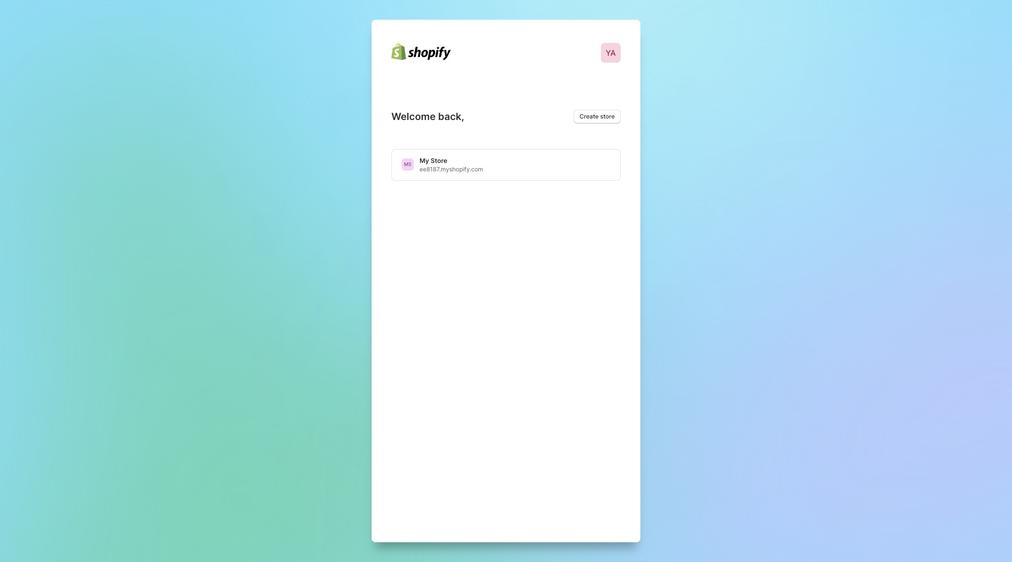Task type: describe. For each thing, give the bounding box(es) containing it.
my store ee8187.myshopify.com
[[420, 156, 483, 173]]

welcome
[[392, 111, 436, 122]]

store
[[431, 156, 448, 164]]

shopify image
[[392, 43, 451, 60]]

create store button
[[574, 110, 621, 123]]

ee8187.myshopify.com
[[420, 165, 483, 173]]

store
[[601, 112, 615, 120]]

brownhoward006@gmail.com image
[[601, 43, 621, 63]]

my
[[420, 156, 429, 164]]



Task type: locate. For each thing, give the bounding box(es) containing it.
my store image
[[402, 158, 414, 170]]

create store
[[580, 112, 615, 120]]

back,
[[438, 111, 465, 122]]

create
[[580, 112, 599, 120]]

welcome back,
[[392, 111, 465, 122]]

ya button
[[599, 41, 623, 65]]



Task type: vqa. For each thing, say whether or not it's contained in the screenshot.
to in the customize your store to stand out and sell more.
no



